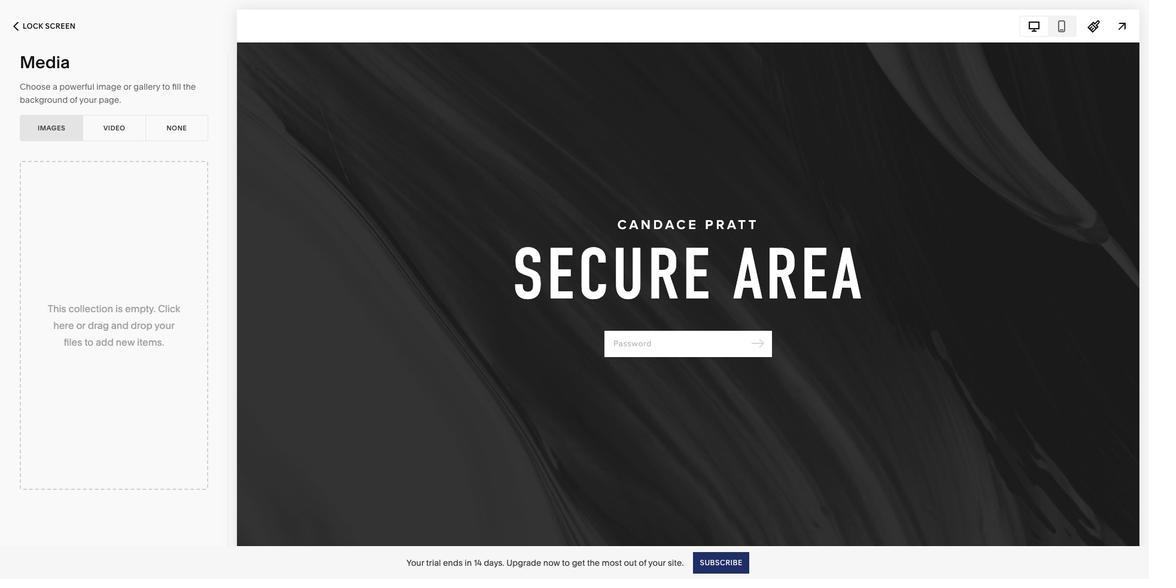 Task type: describe. For each thing, give the bounding box(es) containing it.
upgrade
[[507, 558, 542, 569]]

choose a powerful image or gallery to fill the background of your page.
[[20, 81, 196, 105]]

here
[[53, 320, 74, 332]]

screen
[[45, 22, 76, 31]]

your inside this collection is empty. click here or drag and drop your files to add new items.
[[155, 320, 175, 332]]

image
[[96, 81, 121, 92]]

1 vertical spatial the
[[587, 558, 600, 569]]

and
[[111, 320, 129, 332]]

lock screen
[[23, 22, 76, 31]]

background
[[20, 95, 68, 105]]

media
[[20, 52, 70, 72]]

most
[[602, 558, 622, 569]]

collection
[[69, 303, 113, 315]]

subscribe button
[[694, 552, 750, 574]]

items.
[[137, 337, 164, 348]]

images
[[38, 124, 66, 132]]

of inside choose a powerful image or gallery to fill the background of your page.
[[70, 95, 77, 105]]

14
[[474, 558, 482, 569]]

this collection is empty. click here or drag and drop your files to add new items.
[[48, 303, 180, 348]]

your trial ends in 14 days. upgrade now to get the most out of your site.
[[407, 558, 684, 569]]

your
[[407, 558, 424, 569]]

2 vertical spatial your
[[649, 558, 666, 569]]

the inside choose a powerful image or gallery to fill the background of your page.
[[183, 81, 196, 92]]

fill
[[172, 81, 181, 92]]

empty.
[[125, 303, 156, 315]]

drop
[[131, 320, 153, 332]]

ends
[[443, 558, 463, 569]]

is
[[116, 303, 123, 315]]

files
[[64, 337, 82, 348]]

powerful
[[59, 81, 94, 92]]

to inside choose a powerful image or gallery to fill the background of your page.
[[162, 81, 170, 92]]



Task type: locate. For each thing, give the bounding box(es) containing it.
of right out
[[639, 558, 647, 569]]

your down powerful
[[79, 95, 97, 105]]

lock screen button
[[0, 13, 89, 40]]

or right here
[[76, 320, 86, 332]]

to inside this collection is empty. click here or drag and drop your files to add new items.
[[85, 337, 94, 348]]

1 vertical spatial your
[[155, 320, 175, 332]]

1 vertical spatial to
[[85, 337, 94, 348]]

the right fill
[[183, 81, 196, 92]]

drag
[[88, 320, 109, 332]]

1 horizontal spatial your
[[155, 320, 175, 332]]

out
[[624, 558, 637, 569]]

0 vertical spatial to
[[162, 81, 170, 92]]

0 horizontal spatial to
[[85, 337, 94, 348]]

2 horizontal spatial to
[[562, 558, 570, 569]]

click
[[158, 303, 180, 315]]

your
[[79, 95, 97, 105], [155, 320, 175, 332], [649, 558, 666, 569]]

0 horizontal spatial of
[[70, 95, 77, 105]]

0 vertical spatial of
[[70, 95, 77, 105]]

or inside this collection is empty. click here or drag and drop your files to add new items.
[[76, 320, 86, 332]]

your down click on the left of the page
[[155, 320, 175, 332]]

this
[[48, 303, 66, 315]]

to
[[162, 81, 170, 92], [85, 337, 94, 348], [562, 558, 570, 569]]

1 horizontal spatial the
[[587, 558, 600, 569]]

trial
[[426, 558, 441, 569]]

to left add at the bottom left
[[85, 337, 94, 348]]

a
[[53, 81, 57, 92]]

tab list
[[1021, 16, 1076, 36]]

1 horizontal spatial or
[[123, 81, 132, 92]]

gallery
[[134, 81, 160, 92]]

of down powerful
[[70, 95, 77, 105]]

1 vertical spatial of
[[639, 558, 647, 569]]

to left fill
[[162, 81, 170, 92]]

1 horizontal spatial to
[[162, 81, 170, 92]]

0 horizontal spatial the
[[183, 81, 196, 92]]

now
[[544, 558, 560, 569]]

new
[[116, 337, 135, 348]]

1 horizontal spatial of
[[639, 558, 647, 569]]

the
[[183, 81, 196, 92], [587, 558, 600, 569]]

your inside choose a powerful image or gallery to fill the background of your page.
[[79, 95, 97, 105]]

0 vertical spatial the
[[183, 81, 196, 92]]

days.
[[484, 558, 505, 569]]

2 vertical spatial to
[[562, 558, 570, 569]]

0 vertical spatial or
[[123, 81, 132, 92]]

1 vertical spatial or
[[76, 320, 86, 332]]

0 horizontal spatial your
[[79, 95, 97, 105]]

your left site.
[[649, 558, 666, 569]]

or inside choose a powerful image or gallery to fill the background of your page.
[[123, 81, 132, 92]]

0 vertical spatial your
[[79, 95, 97, 105]]

add
[[96, 337, 114, 348]]

the right get at the bottom
[[587, 558, 600, 569]]

to left get at the bottom
[[562, 558, 570, 569]]

or right image
[[123, 81, 132, 92]]

site.
[[668, 558, 684, 569]]

video
[[103, 124, 125, 132]]

subscribe
[[700, 558, 743, 567]]

2 horizontal spatial your
[[649, 558, 666, 569]]

of
[[70, 95, 77, 105], [639, 558, 647, 569]]

or
[[123, 81, 132, 92], [76, 320, 86, 332]]

page.
[[99, 95, 121, 105]]

get
[[572, 558, 585, 569]]

lock
[[23, 22, 43, 31]]

in
[[465, 558, 472, 569]]

choose
[[20, 81, 51, 92]]

0 horizontal spatial or
[[76, 320, 86, 332]]

none
[[167, 124, 187, 132]]



Task type: vqa. For each thing, say whether or not it's contained in the screenshot.
Modal dialog containing Size
no



